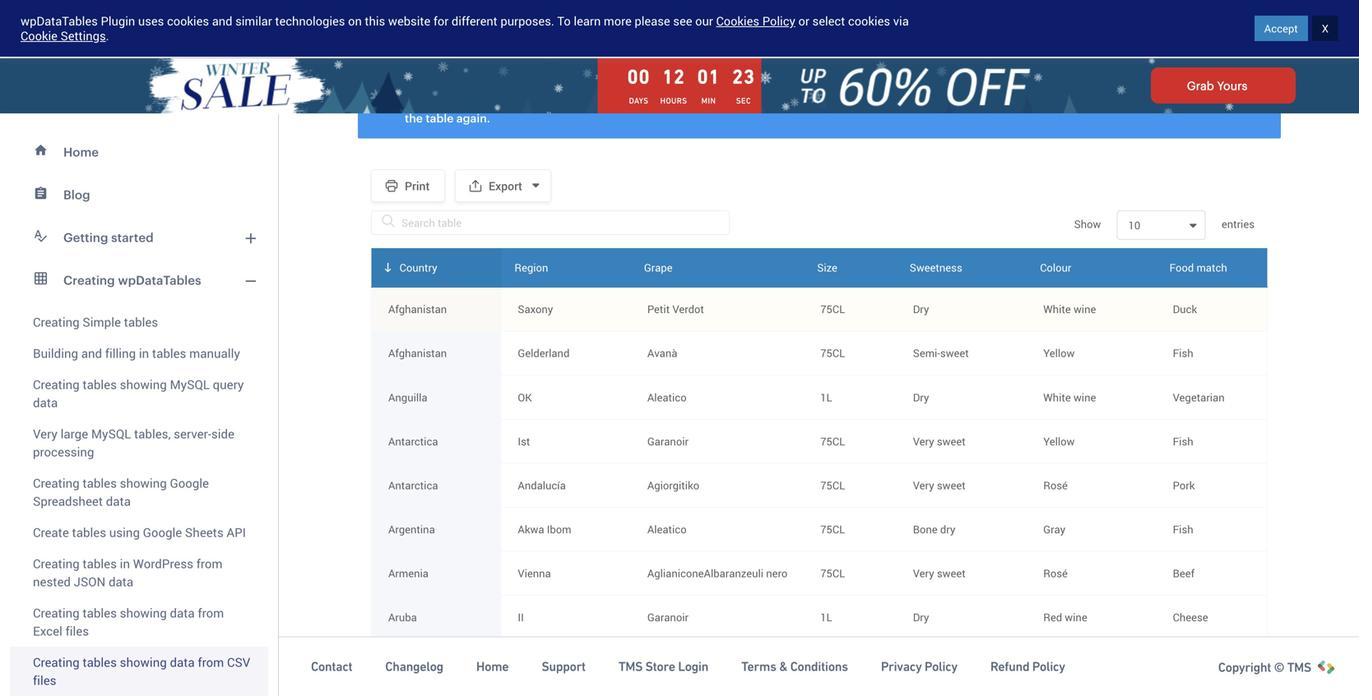 Task type: vqa. For each thing, say whether or not it's contained in the screenshot.
from to the bottom
yes



Task type: locate. For each thing, give the bounding box(es) containing it.
policy inside privacy policy link
[[925, 660, 958, 675]]

75cl for petit verdot
[[820, 302, 845, 317]]

nested
[[33, 574, 71, 591]]

2 semi- from the top
[[913, 655, 940, 669]]

tables up json
[[83, 556, 117, 573]]

in right filling
[[139, 345, 149, 362]]

very sweet
[[913, 434, 966, 449], [913, 478, 966, 493], [913, 566, 966, 581]]

fish up the pork
[[1173, 434, 1193, 449]]

0 vertical spatial petit
[[647, 302, 670, 317]]

tables for creating tables showing data from csv files
[[83, 654, 117, 671]]

wpdatatables left the .
[[21, 13, 98, 29]]

2 horizontal spatial in
[[675, 95, 686, 108]]

1 vertical spatial files
[[33, 673, 56, 689]]

creating tables in wordpress from nested json data link
[[10, 549, 268, 598]]

1 vertical spatial in
[[139, 345, 149, 362]]

google
[[170, 475, 209, 492], [143, 524, 182, 541]]

creating inside 'creating tables showing mysql query data'
[[33, 376, 80, 393]]

0 horizontal spatial policy
[[762, 13, 795, 29]]

1 vertical spatial aruba
[[388, 655, 417, 669]]

0 vertical spatial garanoir
[[647, 434, 689, 449]]

creating simple tables link
[[10, 302, 268, 338]]

red wine
[[1043, 611, 1087, 625]]

very inside 'very large mysql tables, server-side processing'
[[33, 426, 58, 443]]

because
[[573, 95, 620, 108]]

antarctica
[[388, 434, 438, 449], [388, 478, 438, 493]]

1 vertical spatial aleatico
[[647, 522, 687, 537]]

showing down very large mysql tables, server-side processing link
[[120, 475, 167, 492]]

very for agiorgitiko
[[913, 478, 934, 493]]

1 garanoir from the top
[[647, 434, 689, 449]]

building and filling in tables manually
[[33, 345, 240, 362]]

petit verdot
[[647, 302, 704, 317], [647, 655, 704, 669]]

please inside wpdatatables plugin uses cookies and similar technologies on this website for different purposes. to learn more please see our cookies policy or select cookies via cookie settings .
[[635, 13, 670, 29]]

showing down building and filling in tables manually 'link' at the left
[[120, 376, 167, 393]]

sec
[[736, 96, 751, 106]]

verdot for saxony
[[673, 302, 704, 317]]

tables for creating tables showing google spreadsheet data
[[83, 475, 117, 492]]

side
[[211, 426, 234, 443]]

from inside creating tables in wordpress from nested json data
[[196, 556, 223, 573]]

0 vertical spatial vegetarian
[[1173, 390, 1225, 405]]

2 petit verdot from the top
[[647, 655, 704, 669]]

rosé for beef
[[1043, 566, 1068, 581]]

petit verdot for saxony
[[647, 302, 704, 317]]

1 75cl from the top
[[820, 302, 845, 317]]

1 horizontal spatial cookies
[[848, 13, 890, 29]]

contact link
[[311, 659, 352, 676]]

1 vertical spatial fish
[[1173, 434, 1193, 449]]

0 horizontal spatial table
[[426, 111, 454, 125]]

1 horizontal spatial not
[[846, 95, 864, 108]]

verdot
[[673, 302, 704, 317], [673, 655, 704, 669]]

1 horizontal spatial files
[[65, 623, 89, 640]]

creating for creating tables showing google spreadsheet data
[[33, 475, 80, 492]]

country
[[400, 261, 437, 275]]

showing down creating tables showing data from excel files link
[[120, 654, 167, 671]]

tables inside "creating tables showing data from csv files"
[[83, 654, 117, 671]]

privacy policy link
[[881, 659, 958, 676]]

1 antarctica from the top
[[388, 434, 438, 449]]

3 fish from the top
[[1173, 522, 1193, 537]]

google for using
[[143, 524, 182, 541]]

1 vertical spatial 1l
[[820, 611, 832, 625]]

tms left store at the bottom left of the page
[[619, 660, 643, 675]]

tables inside 'link'
[[152, 345, 186, 362]]

1 vertical spatial vegetarian
[[1173, 655, 1225, 669]]

1l for garanoir
[[820, 611, 832, 625]]

1 vertical spatial home link
[[476, 659, 509, 676]]

data inside creating tables showing google spreadsheet data
[[106, 493, 131, 510]]

0 vertical spatial in
[[675, 95, 686, 108]]

tms
[[619, 660, 643, 675], [1287, 661, 1311, 675]]

2 vertical spatial and
[[81, 345, 102, 362]]

1 afghanistan from the top
[[388, 302, 447, 317]]

wine for vegetarian
[[1074, 390, 1096, 405]]

0 horizontal spatial and
[[81, 345, 102, 362]]

very sweet for agiorgitiko
[[913, 478, 966, 493]]

1 vertical spatial from
[[198, 605, 224, 622]]

aleatico down the avanà
[[647, 390, 687, 405]]

23
[[732, 65, 755, 88]]

mysql inside 'very large mysql tables, server-side processing'
[[91, 426, 131, 443]]

1 vegetarian from the top
[[1173, 390, 1225, 405]]

2 garanoir from the top
[[647, 611, 689, 625]]

wpdatatables up creating simple tables link
[[118, 273, 201, 288]]

antarctica down anguilla
[[388, 434, 438, 449]]

aglianiconealbaranzeuli
[[647, 566, 763, 581]]

tables inside 'creating tables showing mysql query data'
[[83, 376, 117, 393]]

data inside creating tables in wordpress from nested json data
[[109, 574, 133, 591]]

changes,
[[1129, 95, 1179, 108]]

2 vertical spatial fish
[[1173, 522, 1193, 537]]

0 vertical spatial from
[[196, 556, 223, 573]]

2 vertical spatial dry
[[913, 611, 929, 625]]

0 horizontal spatial cookies
[[167, 13, 209, 29]]

1 not from the left
[[463, 95, 482, 108]]

gelderland
[[518, 346, 570, 361]]

refund policy link
[[990, 659, 1065, 676]]

aruba right contact link
[[388, 655, 417, 669]]

showing for creating tables showing google spreadsheet data
[[120, 475, 167, 492]]

0 horizontal spatial in
[[120, 556, 130, 573]]

antarctica for andalucía
[[388, 478, 438, 493]]

1 vertical spatial verdot
[[673, 655, 704, 669]]

1 vertical spatial google
[[143, 524, 182, 541]]

0 horizontal spatial files
[[33, 673, 56, 689]]

0 horizontal spatial please
[[635, 13, 670, 29]]

in down using
[[120, 556, 130, 573]]

1 vertical spatial petit
[[647, 655, 670, 669]]

1 vertical spatial home
[[476, 660, 509, 675]]

please inside are highly not recommended, because the table in the wpdatatable plugin will not work, at the moment. if you make any of these changes, please recreate the table again.
[[1183, 95, 1219, 108]]

0 vertical spatial afghanistan
[[388, 302, 447, 317]]

de-
[[565, 655, 580, 669]]

1 horizontal spatial policy
[[925, 660, 958, 675]]

1 vertical spatial rosé
[[1043, 566, 1068, 581]]

petit verdot down the grape
[[647, 302, 704, 317]]

creating up excel
[[33, 605, 80, 622]]

home link left nord-
[[476, 659, 509, 676]]

creating
[[63, 273, 115, 288], [33, 314, 80, 331], [33, 376, 80, 393], [33, 475, 80, 492], [33, 556, 80, 573], [33, 605, 80, 622], [33, 654, 80, 671]]

afghanistan for gelderland
[[388, 346, 447, 361]]

started
[[1258, 21, 1296, 36]]

aruba
[[388, 611, 417, 625], [388, 655, 417, 669]]

1 vertical spatial yellow
[[1043, 434, 1075, 449]]

01
[[697, 65, 720, 88]]

1 vertical spatial very sweet
[[913, 478, 966, 493]]

1 horizontal spatial wpdatatables
[[118, 273, 201, 288]]

2 aleatico from the top
[[647, 522, 687, 537]]

dry for petit verdot
[[913, 302, 929, 317]]

data inside 'creating tables showing mysql query data'
[[33, 394, 58, 411]]

Search form search field
[[346, 17, 898, 39]]

0 vertical spatial google
[[170, 475, 209, 492]]

tms right ©
[[1287, 661, 1311, 675]]

tables for create tables using google sheets api
[[72, 524, 106, 541]]

1 1l from the top
[[820, 390, 832, 405]]

dry
[[913, 302, 929, 317], [913, 390, 929, 405], [913, 611, 929, 625]]

armenia
[[388, 566, 429, 581]]

very for aglianiconealbaranzeuli nero
[[913, 566, 934, 581]]

2 white from the top
[[1043, 390, 1071, 405]]

the right at on the right top
[[915, 95, 934, 108]]

files inside "creating tables showing data from csv files"
[[33, 673, 56, 689]]

0 vertical spatial antarctica
[[388, 434, 438, 449]]

1 very sweet from the top
[[913, 434, 966, 449]]

3 1l from the top
[[820, 655, 832, 669]]

Search table search field
[[371, 211, 730, 235]]

tables inside creating tables in wordpress from nested json data
[[83, 556, 117, 573]]

ist
[[518, 434, 530, 449]]

1 white wine from the top
[[1043, 302, 1096, 317]]

1 horizontal spatial and
[[212, 13, 232, 29]]

garanoir up agiorgitiko
[[647, 434, 689, 449]]

2 antarctica from the top
[[388, 478, 438, 493]]

vegetarian
[[1173, 390, 1225, 405], [1173, 655, 1225, 669]]

plugin
[[101, 13, 135, 29]]

yellow for very sweet
[[1043, 434, 1075, 449]]

the up the new
[[483, 53, 500, 69]]

garanoir for ii
[[647, 611, 689, 625]]

technologies
[[275, 13, 345, 29]]

min
[[701, 96, 716, 106]]

store
[[645, 660, 675, 675]]

in inside creating tables in wordpress from nested json data
[[120, 556, 130, 573]]

2 vertical spatial from
[[198, 654, 224, 671]]

1 horizontal spatial home
[[476, 660, 509, 675]]

from inside creating tables showing data from excel files
[[198, 605, 224, 622]]

1 vertical spatial garanoir
[[647, 611, 689, 625]]

75cl
[[820, 302, 845, 317], [820, 346, 845, 361], [820, 434, 845, 449], [820, 478, 845, 493], [820, 522, 845, 537], [820, 566, 845, 581]]

creating up building
[[33, 314, 80, 331]]

2 vertical spatial in
[[120, 556, 130, 573]]

tms inside tms store login link
[[619, 660, 643, 675]]

food match: activate to sort column ascending element
[[1156, 249, 1267, 288]]

tables inside "link"
[[72, 524, 106, 541]]

data down wordpress
[[170, 605, 195, 622]]

1 horizontal spatial please
[[1183, 95, 1219, 108]]

3 very sweet from the top
[[913, 566, 966, 581]]

0 vertical spatial verdot
[[673, 302, 704, 317]]

2 afghanistan from the top
[[388, 346, 447, 361]]

1 petit from the top
[[647, 302, 670, 317]]

3 dry from the top
[[913, 611, 929, 625]]

©
[[1274, 661, 1285, 675]]

creating tables showing data from excel files link
[[10, 598, 268, 647]]

in inside are highly not recommended, because the table in the wpdatatable plugin will not work, at the moment. if you make any of these changes, please recreate the table again.
[[675, 95, 686, 108]]

1 vertical spatial please
[[1183, 95, 1219, 108]]

creating down building
[[33, 376, 80, 393]]

excel
[[33, 623, 62, 640]]

1 petit verdot from the top
[[647, 302, 704, 317]]

creating inside creating tables showing data from excel files
[[33, 605, 80, 622]]

policy for privacy policy
[[925, 660, 958, 675]]

policy left or
[[762, 13, 795, 29]]

2 white wine from the top
[[1043, 390, 1096, 405]]

data up using
[[106, 493, 131, 510]]

2 rosé from the top
[[1043, 566, 1068, 581]]

creating up nested
[[33, 556, 80, 573]]

table down highly
[[426, 111, 454, 125]]

tables for creating tables showing data from excel files
[[83, 605, 117, 622]]

creating for creating tables showing mysql query data
[[33, 376, 80, 393]]

tables inside creating tables showing data from excel files
[[83, 605, 117, 622]]

rosé up gray
[[1043, 478, 1068, 493]]

tables down creating tables showing data from excel files
[[83, 654, 117, 671]]

2 very sweet from the top
[[913, 478, 966, 493]]

75cl for aleatico
[[820, 522, 845, 537]]

from inside "creating tables showing data from csv files"
[[198, 654, 224, 671]]

cookies
[[167, 13, 209, 29], [848, 13, 890, 29]]

cookies left the via
[[848, 13, 890, 29]]

sweet
[[940, 346, 969, 361], [937, 434, 966, 449], [937, 478, 966, 493], [937, 566, 966, 581], [940, 655, 969, 669]]

showing for creating tables showing data from csv files
[[120, 654, 167, 671]]

1 aleatico from the top
[[647, 390, 687, 405]]

2 aruba from the top
[[388, 655, 417, 669]]

3 75cl from the top
[[820, 434, 845, 449]]

export
[[489, 178, 522, 194]]

2 cookies from the left
[[848, 13, 890, 29]]

ok
[[518, 390, 532, 405]]

0 vertical spatial white
[[1043, 302, 1071, 317]]

very sweet for garanoir
[[913, 434, 966, 449]]

in inside 'link'
[[139, 345, 149, 362]]

verdot left terms
[[673, 655, 704, 669]]

1l for petit verdot
[[820, 655, 832, 669]]

showing down the creating tables in wordpress from nested json data link
[[120, 605, 167, 622]]

simple
[[83, 314, 121, 331]]

home link up blog on the top left of the page
[[10, 131, 268, 174]]

building and filling in tables manually link
[[10, 338, 268, 369]]

1 horizontal spatial mysql
[[170, 376, 210, 393]]

1 semi- from the top
[[913, 346, 940, 361]]

creating up creating simple tables
[[63, 273, 115, 288]]

petit left login
[[647, 655, 670, 669]]

creating inside "creating tables showing data from csv files"
[[33, 654, 80, 671]]

10
[[1128, 218, 1140, 233]]

1 horizontal spatial in
[[139, 345, 149, 362]]

wine for cheese
[[1065, 611, 1087, 625]]

please down the grab
[[1183, 95, 1219, 108]]

and left similar
[[212, 13, 232, 29]]

table
[[644, 95, 672, 108], [426, 111, 454, 125]]

google inside creating tables showing google spreadsheet data
[[170, 475, 209, 492]]

large
[[61, 426, 88, 443]]

1 vertical spatial white wine
[[1043, 390, 1096, 405]]

nord-
[[518, 655, 544, 669]]

aleatico for ok
[[647, 390, 687, 405]]

1 horizontal spatial home link
[[476, 659, 509, 676]]

1 verdot from the top
[[673, 302, 704, 317]]

creating for creating tables showing data from excel files
[[33, 605, 80, 622]]

white for duck
[[1043, 302, 1071, 317]]

0 horizontal spatial home link
[[10, 131, 268, 174]]

cheese
[[1173, 611, 1208, 625]]

0 vertical spatial wine
[[1074, 302, 1096, 317]]

creating tables showing google spreadsheet data link
[[10, 468, 268, 517]]

75cl for garanoir
[[820, 434, 845, 449]]

0 vertical spatial semi-sweet
[[913, 346, 969, 361]]

antarctica up argentina
[[388, 478, 438, 493]]

petit for nord-pas-de-calais
[[647, 655, 670, 669]]

the left column's in the left top of the page
[[490, 20, 506, 36]]

petit down the grape
[[647, 302, 670, 317]]

aleatico down agiorgitiko
[[647, 522, 687, 537]]

and left filling
[[81, 345, 102, 362]]

2 not from the left
[[846, 95, 864, 108]]

creating up spreadsheet
[[33, 475, 80, 492]]

very for garanoir
[[913, 434, 934, 449]]

showing inside creating tables showing google spreadsheet data
[[120, 475, 167, 492]]

0 vertical spatial 1l
[[820, 390, 832, 405]]

0 vertical spatial white wine
[[1043, 302, 1096, 317]]

0 vertical spatial please
[[635, 13, 670, 29]]

petit verdot right calais
[[647, 655, 704, 669]]

0 vertical spatial aruba
[[388, 611, 417, 625]]

get
[[1237, 21, 1255, 36]]

fish for bone dry
[[1173, 522, 1193, 537]]

0 vertical spatial table
[[644, 95, 672, 108]]

2 fish from the top
[[1173, 434, 1193, 449]]

2 semi-sweet from the top
[[913, 655, 969, 669]]

showing inside creating tables showing data from excel files
[[120, 605, 167, 622]]

0 vertical spatial aleatico
[[647, 390, 687, 405]]

policy right refund
[[1032, 660, 1065, 675]]

policy right privacy
[[925, 660, 958, 675]]

food match
[[1170, 261, 1227, 275]]

fish
[[1173, 346, 1193, 361], [1173, 434, 1193, 449], [1173, 522, 1193, 537]]

region: activate to sort column ascending element
[[501, 249, 631, 288]]

for
[[433, 13, 449, 29]]

hours
[[660, 96, 687, 106]]

white wine for vegetarian
[[1043, 390, 1096, 405]]

tables down json
[[83, 605, 117, 622]]

0 horizontal spatial home
[[63, 145, 99, 159]]

from for creating tables showing data from csv files
[[198, 654, 224, 671]]

table down 12
[[644, 95, 672, 108]]

rosé down gray
[[1043, 566, 1068, 581]]

the inside 'deleting the column, and adding a new column.'
[[483, 53, 500, 69]]

size
[[817, 261, 837, 275]]

1 vertical spatial antarctica
[[388, 478, 438, 493]]

refund
[[990, 660, 1029, 675]]

files for creating tables showing data from csv files
[[33, 673, 56, 689]]

learn
[[574, 13, 601, 29]]

cookie
[[21, 28, 58, 44]]

cookies right uses
[[167, 13, 209, 29]]

semi- for 1l
[[913, 655, 940, 669]]

pas-
[[544, 655, 565, 669]]

0 vertical spatial petit verdot
[[647, 302, 704, 317]]

calais
[[580, 655, 609, 669]]

creating down excel
[[33, 654, 80, 671]]

home left nord-
[[476, 660, 509, 675]]

0 vertical spatial rosé
[[1043, 478, 1068, 493]]

.
[[106, 28, 109, 44]]

0 vertical spatial wpdatatables
[[21, 13, 98, 29]]

semi-sweet for yellow
[[913, 346, 969, 361]]

2 vertical spatial very sweet
[[913, 566, 966, 581]]

1 vertical spatial mysql
[[91, 426, 131, 443]]

and inside building and filling in tables manually 'link'
[[81, 345, 102, 362]]

0 horizontal spatial wpdatatables
[[21, 13, 98, 29]]

&
[[779, 660, 787, 675]]

2 75cl from the top
[[820, 346, 845, 361]]

2 yellow from the top
[[1043, 434, 1075, 449]]

fish down duck
[[1173, 346, 1193, 361]]

4 showing from the top
[[120, 654, 167, 671]]

0 horizontal spatial mysql
[[91, 426, 131, 443]]

data inside creating tables showing data from excel files
[[170, 605, 195, 622]]

tawny
[[1043, 655, 1075, 669]]

files inside creating tables showing data from excel files
[[65, 623, 89, 640]]

aglianiconealbaranzeuli nero
[[647, 566, 788, 581]]

12
[[662, 65, 685, 88]]

0 vertical spatial and
[[212, 13, 232, 29]]

on
[[348, 13, 362, 29]]

showing for creating tables showing mysql query data
[[120, 376, 167, 393]]

0 vertical spatial yellow
[[1043, 346, 1075, 361]]

1 yellow from the top
[[1043, 346, 1075, 361]]

1 vertical spatial afghanistan
[[388, 346, 447, 361]]

tables left using
[[72, 524, 106, 541]]

please left see
[[635, 13, 670, 29]]

0 vertical spatial very sweet
[[913, 434, 966, 449]]

1 rosé from the top
[[1043, 478, 1068, 493]]

creating inside creating tables in wordpress from nested json data
[[33, 556, 80, 573]]

data down building
[[33, 394, 58, 411]]

creating wpdatatables link
[[10, 259, 268, 302]]

beef
[[1173, 566, 1195, 581]]

antarctica for ist
[[388, 434, 438, 449]]

creating simple tables
[[33, 314, 158, 331]]

mysql left query
[[170, 376, 210, 393]]

data right json
[[109, 574, 133, 591]]

2 vegetarian from the top
[[1173, 655, 1225, 669]]

bone
[[913, 522, 938, 537]]

tables down creating simple tables link
[[152, 345, 186, 362]]

google up wordpress
[[143, 524, 182, 541]]

files right excel
[[65, 623, 89, 640]]

a
[[477, 70, 483, 85]]

1 showing from the top
[[120, 376, 167, 393]]

wpdatatables inside wpdatatables plugin uses cookies and similar technologies on this website for different purposes. to learn more please see our cookies policy or select cookies via cookie settings .
[[21, 13, 98, 29]]

2 petit from the top
[[647, 655, 670, 669]]

mysql right large
[[91, 426, 131, 443]]

tables up spreadsheet
[[83, 475, 117, 492]]

sweetness: activate to sort column ascending element
[[897, 249, 1027, 288]]

2 showing from the top
[[120, 475, 167, 492]]

fish up the beef
[[1173, 522, 1193, 537]]

data left csv
[[170, 654, 195, 671]]

2 vertical spatial wine
[[1065, 611, 1087, 625]]

column.
[[510, 70, 552, 85]]

3 showing from the top
[[120, 605, 167, 622]]

1 vertical spatial semi-sweet
[[913, 655, 969, 669]]

0 vertical spatial fish
[[1173, 346, 1193, 361]]

0 vertical spatial dry
[[913, 302, 929, 317]]

2 dry from the top
[[913, 390, 929, 405]]

creating inside creating tables showing google spreadsheet data
[[33, 475, 80, 492]]

column's
[[509, 20, 556, 36]]

mysql
[[170, 376, 210, 393], [91, 426, 131, 443]]

1 fish from the top
[[1173, 346, 1193, 361]]

1 dry from the top
[[913, 302, 929, 317]]

petit verdot for nord-pas-de-calais
[[647, 655, 704, 669]]

wpdatatables inside creating wpdatatables link
[[118, 273, 201, 288]]

sweet for aglianiconealbaranzeuli nero
[[937, 566, 966, 581]]

google inside "create tables using google sheets api" "link"
[[143, 524, 182, 541]]

1 semi-sweet from the top
[[913, 346, 969, 361]]

1l for aleatico
[[820, 390, 832, 405]]

showing inside "creating tables showing data from csv files"
[[120, 654, 167, 671]]

dry for garanoir
[[913, 611, 929, 625]]

home up blog on the top left of the page
[[63, 145, 99, 159]]

and up column.
[[547, 53, 566, 69]]

2 1l from the top
[[820, 611, 832, 625]]

afghanistan up anguilla
[[388, 346, 447, 361]]

highly
[[426, 95, 460, 108]]

1 vertical spatial wine
[[1074, 390, 1096, 405]]

2 verdot from the top
[[673, 655, 704, 669]]

tables inside creating tables showing google spreadsheet data
[[83, 475, 117, 492]]

1 vertical spatial white
[[1043, 390, 1071, 405]]

nero
[[766, 566, 788, 581]]

aruba down "armenia"
[[388, 611, 417, 625]]

0 vertical spatial files
[[65, 623, 89, 640]]

mysql inside 'creating tables showing mysql query data'
[[170, 376, 210, 393]]

2 vertical spatial 1l
[[820, 655, 832, 669]]

afghanistan for saxony
[[388, 302, 447, 317]]

4 75cl from the top
[[820, 478, 845, 493]]

2 horizontal spatial and
[[547, 53, 566, 69]]

petit for saxony
[[647, 302, 670, 317]]

google down server-
[[170, 475, 209, 492]]

1 white from the top
[[1043, 302, 1071, 317]]

tables for creating tables in wordpress from nested json data
[[83, 556, 117, 573]]

1 aruba from the top
[[388, 611, 417, 625]]

6 75cl from the top
[[820, 566, 845, 581]]

1 vertical spatial petit verdot
[[647, 655, 704, 669]]

10 button
[[1128, 212, 1194, 240]]

tables down filling
[[83, 376, 117, 393]]

not right will
[[846, 95, 864, 108]]

0 vertical spatial home
[[63, 145, 99, 159]]

2 horizontal spatial policy
[[1032, 660, 1065, 675]]

5 75cl from the top
[[820, 522, 845, 537]]

0 vertical spatial semi-
[[913, 346, 940, 361]]

1 vertical spatial semi-
[[913, 655, 940, 669]]

the down 00
[[623, 95, 641, 108]]

afghanistan down country
[[388, 302, 447, 317]]

showing inside 'creating tables showing mysql query data'
[[120, 376, 167, 393]]

from for creating tables in wordpress from nested json data
[[196, 556, 223, 573]]

0 vertical spatial mysql
[[170, 376, 210, 393]]

files down excel
[[33, 673, 56, 689]]

0 horizontal spatial tms
[[619, 660, 643, 675]]

1 vertical spatial wpdatatables
[[118, 273, 201, 288]]

1 vertical spatial dry
[[913, 390, 929, 405]]

not up again.
[[463, 95, 482, 108]]

wpdatatables - tables and charts manager wordpress plugin image
[[16, 14, 174, 44]]

1 vertical spatial and
[[547, 53, 566, 69]]

in down 12
[[675, 95, 686, 108]]

yellow
[[1043, 346, 1075, 361], [1043, 434, 1075, 449]]

0 horizontal spatial not
[[463, 95, 482, 108]]

vegetarian for tawny
[[1173, 655, 1225, 669]]

verdot down grape: activate to sort column ascending element
[[673, 302, 704, 317]]

policy for refund policy
[[1032, 660, 1065, 675]]

policy inside refund policy link
[[1032, 660, 1065, 675]]

adding
[[438, 70, 474, 85]]

0 vertical spatial home link
[[10, 131, 268, 174]]

garanoir up tms store login
[[647, 611, 689, 625]]



Task type: describe. For each thing, give the bounding box(es) containing it.
are
[[405, 95, 422, 108]]

1 horizontal spatial table
[[644, 95, 672, 108]]

and inside 'deleting the column, and adding a new column.'
[[547, 53, 566, 69]]

75cl for aglianiconealbaranzeuli nero
[[820, 566, 845, 581]]

creating tables showing data from csv files link
[[10, 647, 268, 697]]

akwa
[[518, 522, 544, 537]]

duck
[[1173, 302, 1197, 317]]

sweet for avanà
[[940, 346, 969, 361]]

tables up building and filling in tables manually 'link' at the left
[[124, 314, 158, 331]]

api
[[227, 524, 246, 541]]

very sweet for aglianiconealbaranzeuli nero
[[913, 566, 966, 581]]

moment.
[[937, 95, 987, 108]]

csv
[[227, 654, 250, 671]]

75cl for agiorgitiko
[[820, 478, 845, 493]]

dry for aleatico
[[913, 390, 929, 405]]

aleatico for akwa ibom
[[647, 522, 687, 537]]

to
[[557, 13, 571, 29]]

google for showing
[[170, 475, 209, 492]]

dry
[[940, 522, 956, 537]]

tms store login
[[619, 660, 708, 675]]

fish for semi-sweet
[[1173, 346, 1193, 361]]

get started
[[1237, 21, 1296, 36]]

these
[[1095, 95, 1126, 108]]

agiorgitiko
[[647, 478, 699, 493]]

are highly not recommended, because the table in the wpdatatable plugin will not work, at the moment. if you make any of these changes, please recreate the table again.
[[405, 95, 1269, 125]]

ii
[[518, 611, 524, 625]]

changing
[[438, 20, 487, 36]]

white wine for duck
[[1043, 302, 1096, 317]]

policy inside wpdatatables plugin uses cookies and similar technologies on this website for different purposes. to learn more please see our cookies policy or select cookies via cookie settings .
[[762, 13, 795, 29]]

cookies
[[716, 13, 759, 29]]

from for creating tables showing data from excel files
[[198, 605, 224, 622]]

grape
[[644, 261, 673, 275]]

aruba for nord-pas-de-calais
[[388, 655, 417, 669]]

create
[[33, 524, 69, 541]]

days
[[629, 96, 649, 106]]

sweet for garanoir
[[937, 434, 966, 449]]

00
[[627, 65, 650, 88]]

changelog
[[385, 660, 443, 675]]

blog link
[[10, 174, 268, 216]]

show
[[1074, 217, 1104, 232]]

grab
[[1187, 79, 1214, 92]]

purposes.
[[501, 13, 554, 29]]

privacy
[[881, 660, 922, 675]]

creating for creating tables in wordpress from nested json data
[[33, 556, 80, 573]]

sweetness
[[910, 261, 962, 275]]

terms & conditions
[[741, 660, 848, 675]]

sweet for agiorgitiko
[[937, 478, 966, 493]]

creating tables in wordpress from nested json data
[[33, 556, 223, 591]]

privacy policy
[[881, 660, 958, 675]]

conditions
[[790, 660, 848, 675]]

region
[[515, 261, 548, 275]]

data inside "creating tables showing data from csv files"
[[170, 654, 195, 671]]

match
[[1197, 261, 1227, 275]]

column,
[[503, 53, 544, 69]]

saxony
[[518, 302, 553, 317]]

creating tables showing google spreadsheet data
[[33, 475, 209, 510]]

files for creating tables showing data from excel files
[[65, 623, 89, 640]]

grape: activate to sort column ascending element
[[631, 249, 804, 288]]

x
[[1322, 21, 1329, 36]]

create tables using google sheets api link
[[10, 517, 268, 549]]

vienna
[[518, 566, 551, 581]]

using
[[109, 524, 140, 541]]

creating tables showing data from csv files
[[33, 654, 250, 689]]

aruba for ii
[[388, 611, 417, 625]]

wpdatatables plugin uses cookies and similar technologies on this website for different purposes. to learn more please see our cookies policy or select cookies via cookie settings .
[[21, 13, 909, 44]]

cookie settings button
[[21, 28, 106, 44]]

verdot for nord-pas-de-calais
[[673, 655, 704, 669]]

different
[[452, 13, 498, 29]]

filling
[[105, 345, 136, 362]]

red
[[1043, 611, 1062, 625]]

akwa ibom
[[518, 522, 571, 537]]

our
[[695, 13, 713, 29]]

yellow for semi-sweet
[[1043, 346, 1075, 361]]

deleting the column, and adding a new column.
[[438, 53, 566, 85]]

terms & conditions link
[[741, 659, 848, 676]]

fish for very sweet
[[1173, 434, 1193, 449]]

white for vegetarian
[[1043, 390, 1071, 405]]

creating tables showing data from excel files
[[33, 605, 224, 640]]

tables for creating tables showing mysql query data
[[83, 376, 117, 393]]

started
[[111, 230, 154, 245]]

grab yours link
[[1151, 67, 1296, 104]]

uses
[[138, 13, 164, 29]]

support
[[542, 660, 586, 675]]

bone dry
[[913, 522, 956, 537]]

getting
[[63, 230, 108, 245]]

recommended,
[[485, 95, 570, 108]]

grab yours
[[1187, 79, 1248, 92]]

size: activate to sort column ascending element
[[804, 249, 897, 288]]

rosé for pork
[[1043, 478, 1068, 493]]

the down are
[[405, 111, 423, 125]]

name,
[[559, 20, 590, 36]]

this
[[365, 13, 385, 29]]

create tables using google sheets api
[[33, 524, 246, 541]]

country: activate to sort column descending element
[[371, 249, 501, 288]]

and inside wpdatatables plugin uses cookies and similar technologies on this website for different purposes. to learn more please see our cookies policy or select cookies via cookie settings .
[[212, 13, 232, 29]]

more
[[604, 13, 632, 29]]

recreate
[[1222, 95, 1269, 108]]

settings
[[61, 28, 106, 44]]

very large mysql tables, server-side processing
[[33, 426, 234, 461]]

1 vertical spatial table
[[426, 111, 454, 125]]

garanoir for ist
[[647, 434, 689, 449]]

wine for duck
[[1074, 302, 1096, 317]]

semi-sweet for tawny
[[913, 655, 969, 669]]

vegetarian for white wine
[[1173, 390, 1225, 405]]

building
[[33, 345, 78, 362]]

tms store login link
[[619, 659, 708, 676]]

copyright
[[1218, 661, 1271, 675]]

75cl for avanà
[[820, 346, 845, 361]]

creating for creating tables showing data from csv files
[[33, 654, 80, 671]]

sweet for petit verdot
[[940, 655, 969, 669]]

1 cookies from the left
[[167, 13, 209, 29]]

query
[[213, 376, 244, 393]]

getting started
[[63, 230, 154, 245]]

tables,
[[134, 426, 171, 443]]

food
[[1170, 261, 1194, 275]]

showing for creating tables showing data from excel files
[[120, 605, 167, 622]]

creating for creating wpdatatables
[[63, 273, 115, 288]]

print
[[405, 178, 430, 194]]

spreadsheet
[[33, 493, 103, 510]]

any
[[1057, 95, 1077, 108]]

semi- for 75cl
[[913, 346, 940, 361]]

creating for creating simple tables
[[33, 314, 80, 331]]

work,
[[868, 95, 898, 108]]

sheets
[[185, 524, 224, 541]]

changelog link
[[385, 659, 443, 676]]

1 horizontal spatial tms
[[1287, 661, 1311, 675]]

colour: activate to sort column ascending element
[[1027, 249, 1156, 288]]



